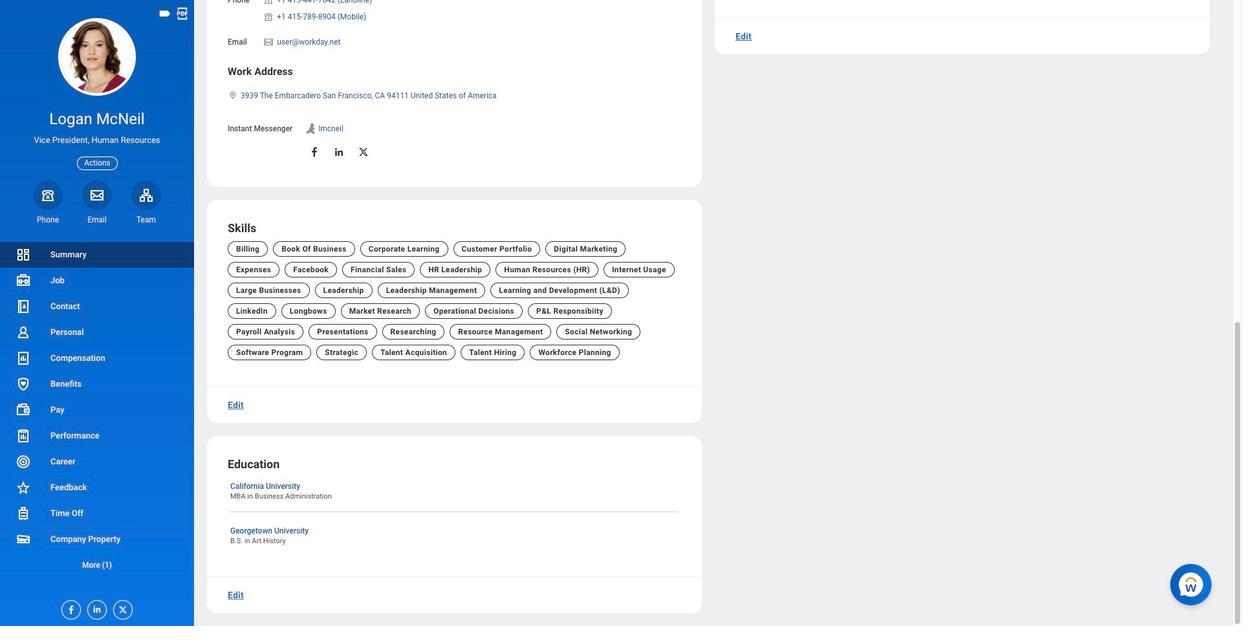 Task type: vqa. For each thing, say whether or not it's contained in the screenshot.
ninth row from the top
no



Task type: describe. For each thing, give the bounding box(es) containing it.
social media x image
[[358, 146, 370, 158]]

tag image
[[158, 6, 172, 21]]

performance image
[[16, 429, 31, 444]]

2 phone image from the top
[[263, 12, 275, 22]]

email logan mcneil element
[[82, 215, 112, 225]]

time off image
[[16, 506, 31, 522]]

view printable version (pdf) image
[[175, 6, 190, 21]]

feedback image
[[16, 480, 31, 496]]

location image
[[228, 91, 238, 100]]

mail image
[[263, 37, 275, 47]]

x image
[[114, 601, 128, 616]]

phone image
[[39, 188, 57, 203]]

personal image
[[16, 325, 31, 340]]

aim image
[[304, 122, 317, 135]]

pay image
[[16, 403, 31, 418]]

facebook image
[[309, 146, 321, 158]]



Task type: locate. For each thing, give the bounding box(es) containing it.
0 horizontal spatial linkedin image
[[88, 601, 102, 615]]

view team image
[[139, 188, 154, 203]]

team logan mcneil element
[[131, 215, 161, 225]]

linkedin image right facebook icon at the top
[[334, 146, 345, 158]]

1 phone image from the top
[[263, 0, 275, 5]]

contact image
[[16, 299, 31, 315]]

phone image
[[263, 0, 275, 5], [263, 12, 275, 22]]

list
[[0, 242, 194, 579]]

1 vertical spatial linkedin image
[[88, 601, 102, 615]]

company property image
[[16, 532, 31, 548]]

phone logan mcneil element
[[33, 215, 63, 225]]

summary image
[[16, 247, 31, 263]]

1 horizontal spatial linkedin image
[[334, 146, 345, 158]]

career image
[[16, 454, 31, 470]]

compensation image
[[16, 351, 31, 366]]

job image
[[16, 273, 31, 289]]

0 vertical spatial linkedin image
[[334, 146, 345, 158]]

0 vertical spatial phone image
[[263, 0, 275, 5]]

facebook image
[[62, 601, 76, 616]]

benefits image
[[16, 377, 31, 392]]

mail image
[[89, 188, 105, 203]]

navigation pane region
[[0, 0, 194, 627]]

linkedin image
[[334, 146, 345, 158], [88, 601, 102, 615]]

linkedin image left x icon
[[88, 601, 102, 615]]

1 vertical spatial phone image
[[263, 12, 275, 22]]

items selected list
[[263, 0, 393, 25]]



